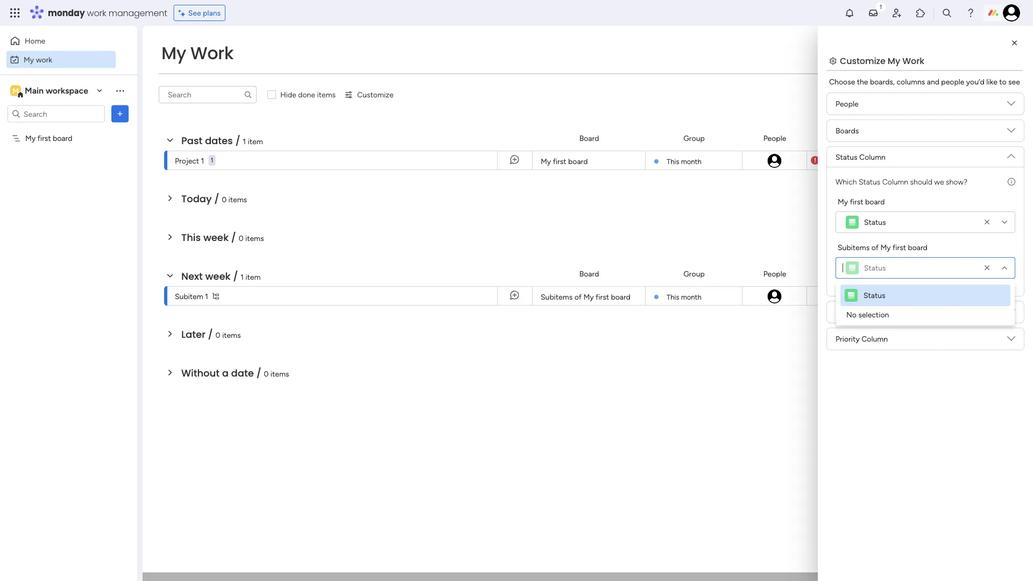 Task type: locate. For each thing, give the bounding box(es) containing it.
option
[[0, 129, 137, 131]]

1 group from the top
[[684, 134, 705, 143]]

/
[[235, 134, 240, 147], [214, 192, 219, 206], [231, 231, 236, 244], [233, 269, 238, 283], [208, 327, 213, 341], [256, 366, 261, 380]]

priority
[[984, 134, 1008, 143], [984, 269, 1008, 279], [836, 334, 860, 344]]

nov left 23
[[835, 292, 848, 300]]

0 vertical spatial board
[[579, 134, 599, 143]]

item
[[248, 137, 263, 146], [246, 272, 261, 281]]

item for past dates /
[[248, 137, 263, 146]]

1 vertical spatial work
[[36, 55, 52, 64]]

0 vertical spatial subitems of my first board
[[838, 243, 928, 252]]

work for my
[[36, 55, 52, 64]]

work
[[190, 41, 234, 65], [903, 55, 925, 67]]

past dates / 1 item
[[181, 134, 263, 147]]

project
[[175, 156, 199, 165]]

1 month from the top
[[681, 157, 702, 166]]

this
[[667, 157, 679, 166], [181, 231, 201, 244], [667, 293, 679, 301]]

selection
[[859, 310, 889, 319]]

column for date column
[[854, 308, 880, 317]]

item right dates
[[248, 137, 263, 146]]

1 right dates
[[243, 137, 246, 146]]

invite members image
[[892, 8, 903, 18]]

1 dapulse dropdown down arrow image from the top
[[1008, 100, 1016, 112]]

john smith image
[[1003, 4, 1020, 22], [767, 153, 783, 169]]

column right 16
[[860, 152, 886, 161]]

2 board from the top
[[579, 269, 599, 279]]

0 vertical spatial month
[[681, 157, 702, 166]]

status down my first board heading
[[864, 218, 886, 227]]

board up "my first board" link on the right top of page
[[579, 134, 599, 143]]

date up nov 23
[[837, 269, 853, 279]]

2 month from the top
[[681, 293, 702, 301]]

1
[[243, 137, 246, 146], [201, 156, 204, 165], [211, 156, 213, 164], [241, 272, 244, 281], [205, 292, 208, 301]]

search everything image
[[942, 8, 953, 18]]

1 vertical spatial nov
[[835, 292, 848, 300]]

dapulse dropdown down arrow image
[[1008, 148, 1016, 160]]

0 up next week / 1 item
[[239, 234, 244, 243]]

week for next
[[205, 269, 231, 283]]

1 down this week / 0 items
[[241, 272, 244, 281]]

date for past dates /
[[837, 134, 853, 143]]

my first board heading
[[838, 196, 885, 207]]

1 horizontal spatial subitems
[[838, 243, 870, 252]]

1 horizontal spatial my first board
[[541, 157, 588, 166]]

0 horizontal spatial work
[[190, 41, 234, 65]]

working on it
[[898, 292, 942, 301]]

work
[[87, 7, 106, 19], [36, 55, 52, 64]]

board up subitems of my first board link
[[579, 269, 599, 279]]

3 dapulse dropdown down arrow image from the top
[[1008, 308, 1016, 320]]

date up nov 16
[[837, 134, 853, 143]]

hide done items
[[280, 90, 336, 99]]

work down home
[[36, 55, 52, 64]]

2 vertical spatial people
[[764, 269, 787, 279]]

0 inside today / 0 items
[[222, 195, 227, 204]]

column for priority column
[[862, 334, 888, 344]]

dapulse dropdown down arrow image for people
[[1008, 100, 1016, 112]]

1 horizontal spatial work
[[87, 7, 106, 19]]

0 inside "later / 0 items"
[[216, 330, 220, 340]]

this month
[[667, 157, 702, 166], [667, 293, 702, 301]]

subitems inside subitems of my first board heading
[[838, 243, 870, 252]]

of
[[872, 243, 879, 252], [575, 293, 582, 302]]

which status column should we show?
[[836, 177, 968, 186]]

work right monday
[[87, 7, 106, 19]]

1 down dates
[[211, 156, 213, 164]]

0 vertical spatial nov
[[836, 156, 849, 165]]

my first board inside group
[[838, 197, 885, 206]]

2 vertical spatial priority
[[836, 334, 860, 344]]

0 vertical spatial date
[[837, 134, 853, 143]]

1 horizontal spatial of
[[872, 243, 879, 252]]

items up this week / 0 items
[[228, 195, 247, 204]]

item inside next week / 1 item
[[246, 272, 261, 281]]

management
[[109, 7, 167, 19]]

work up columns
[[903, 55, 925, 67]]

1 vertical spatial group
[[684, 269, 705, 279]]

0 inside 'without a date / 0 items'
[[264, 369, 269, 378]]

1 inside past dates / 1 item
[[243, 137, 246, 146]]

subitems of my first board
[[838, 243, 928, 252], [541, 293, 631, 302]]

week
[[203, 231, 229, 244], [205, 269, 231, 283]]

0
[[222, 195, 227, 204], [239, 234, 244, 243], [216, 330, 220, 340], [264, 369, 269, 378]]

0 right later
[[216, 330, 220, 340]]

group for past dates /
[[684, 134, 705, 143]]

status up should
[[909, 134, 931, 143]]

1 vertical spatial item
[[246, 272, 261, 281]]

1 board from the top
[[579, 134, 599, 143]]

1 vertical spatial people
[[764, 134, 787, 143]]

subitems
[[838, 243, 870, 252], [541, 293, 573, 302]]

next
[[181, 269, 203, 283]]

subitems of my first board for subitems of my first board group
[[838, 243, 928, 252]]

0 vertical spatial group
[[684, 134, 705, 143]]

items right later
[[222, 330, 241, 340]]

board
[[579, 134, 599, 143], [579, 269, 599, 279]]

column down selection
[[862, 334, 888, 344]]

board for next week /
[[579, 269, 599, 279]]

john smith image left v2 overdue deadline icon
[[767, 153, 783, 169]]

0 vertical spatial customize
[[840, 55, 886, 67]]

None search field
[[159, 86, 257, 103]]

people for next week /
[[764, 269, 787, 279]]

my first board for "my first board" link on the right top of page
[[541, 157, 588, 166]]

0 horizontal spatial subitems of my first board
[[541, 293, 631, 302]]

customize for customize my work
[[840, 55, 886, 67]]

help image
[[966, 8, 976, 18]]

v2 overdue deadline image
[[811, 155, 820, 165]]

1 vertical spatial month
[[681, 293, 702, 301]]

john smith image right 'help' icon
[[1003, 4, 1020, 22]]

group
[[684, 134, 705, 143], [684, 269, 705, 279]]

0 horizontal spatial john smith image
[[767, 153, 783, 169]]

my first board link
[[539, 151, 639, 171]]

workspace
[[46, 86, 88, 96]]

1 vertical spatial of
[[575, 293, 582, 302]]

my first board
[[25, 134, 72, 143], [541, 157, 588, 166], [838, 197, 885, 206]]

people
[[836, 99, 859, 108], [764, 134, 787, 143], [764, 269, 787, 279]]

to
[[1000, 77, 1007, 86]]

0 vertical spatial my first board
[[25, 134, 72, 143]]

main
[[25, 86, 44, 96]]

work down "plans"
[[190, 41, 234, 65]]

my
[[161, 41, 186, 65], [888, 55, 900, 67], [24, 55, 34, 64], [25, 134, 36, 143], [541, 157, 551, 166], [838, 197, 848, 206], [881, 243, 891, 252], [584, 293, 594, 302]]

done
[[298, 90, 315, 99]]

date down nov 23
[[836, 308, 852, 317]]

nov 16
[[836, 156, 857, 165]]

0 horizontal spatial subitems
[[541, 293, 573, 302]]

status up the working on it
[[909, 269, 931, 279]]

2 vertical spatial date
[[836, 308, 852, 317]]

a
[[222, 366, 229, 380]]

1 vertical spatial subitems
[[541, 293, 573, 302]]

1 vertical spatial this month
[[667, 293, 702, 301]]

john smith image
[[767, 288, 783, 305]]

the
[[857, 77, 868, 86]]

23
[[850, 292, 858, 300]]

0 horizontal spatial of
[[575, 293, 582, 302]]

customize my work
[[840, 55, 925, 67]]

of inside heading
[[872, 243, 879, 252]]

work for monday
[[87, 7, 106, 19]]

choose
[[829, 77, 855, 86]]

customize
[[840, 55, 886, 67], [357, 90, 394, 99]]

my first board group
[[836, 196, 1016, 233]]

items right date
[[271, 369, 289, 378]]

board for past dates /
[[579, 134, 599, 143]]

subitems inside subitems of my first board link
[[541, 293, 573, 302]]

home button
[[6, 32, 116, 50]]

first
[[37, 134, 51, 143], [553, 157, 567, 166], [850, 197, 864, 206], [893, 243, 906, 252], [596, 293, 609, 302]]

column for status column
[[860, 152, 886, 161]]

1 vertical spatial priority
[[984, 269, 1008, 279]]

0 vertical spatial item
[[248, 137, 263, 146]]

priority for past dates /
[[984, 134, 1008, 143]]

2 horizontal spatial my first board
[[838, 197, 885, 206]]

my work button
[[6, 51, 116, 68]]

nov left 16
[[836, 156, 849, 165]]

2 group from the top
[[684, 269, 705, 279]]

items right done
[[317, 90, 336, 99]]

column down 23
[[854, 308, 880, 317]]

0 vertical spatial of
[[872, 243, 879, 252]]

subitems for subitems of my first board group
[[838, 243, 870, 252]]

0 right date
[[264, 369, 269, 378]]

today / 0 items
[[181, 192, 247, 206]]

board
[[53, 134, 72, 143], [568, 157, 588, 166], [865, 197, 885, 206], [908, 243, 928, 252], [611, 293, 631, 302]]

item inside past dates / 1 item
[[248, 137, 263, 146]]

/ right date
[[256, 366, 261, 380]]

1 horizontal spatial subitems of my first board
[[838, 243, 928, 252]]

date
[[837, 134, 853, 143], [837, 269, 853, 279], [836, 308, 852, 317]]

1 vertical spatial subitems of my first board
[[541, 293, 631, 302]]

m
[[12, 86, 19, 95]]

/ right today
[[214, 192, 219, 206]]

2 dapulse dropdown down arrow image from the top
[[1008, 126, 1016, 139]]

month
[[681, 157, 702, 166], [681, 293, 702, 301]]

subitems of my first board inside group
[[838, 243, 928, 252]]

items up next week / 1 item
[[245, 234, 264, 243]]

nov
[[836, 156, 849, 165], [835, 292, 848, 300]]

status down subitems of my first board heading
[[864, 263, 886, 273]]

1 vertical spatial this
[[181, 231, 201, 244]]

dapulse dropdown down arrow image
[[1008, 100, 1016, 112], [1008, 126, 1016, 139], [1008, 308, 1016, 320], [1008, 335, 1016, 347]]

item down this week / 0 items
[[246, 272, 261, 281]]

/ up next week / 1 item
[[231, 231, 236, 244]]

subitem
[[175, 292, 203, 301]]

like
[[987, 77, 998, 86]]

week up v2 subitems open icon
[[205, 269, 231, 283]]

0 vertical spatial this month
[[667, 157, 702, 166]]

1 vertical spatial week
[[205, 269, 231, 283]]

work inside button
[[36, 55, 52, 64]]

0 vertical spatial work
[[87, 7, 106, 19]]

customize inside button
[[357, 90, 394, 99]]

0 horizontal spatial customize
[[357, 90, 394, 99]]

column
[[860, 152, 886, 161], [882, 177, 909, 186], [854, 308, 880, 317], [862, 334, 888, 344]]

items inside 'without a date / 0 items'
[[271, 369, 289, 378]]

status inside my first board group
[[864, 218, 886, 227]]

/ right dates
[[235, 134, 240, 147]]

0 vertical spatial week
[[203, 231, 229, 244]]

people for past dates /
[[764, 134, 787, 143]]

4 dapulse dropdown down arrow image from the top
[[1008, 335, 1016, 347]]

v2 info image
[[1008, 176, 1016, 187]]

see
[[188, 8, 201, 17]]

1 horizontal spatial customize
[[840, 55, 886, 67]]

0 horizontal spatial my first board
[[25, 134, 72, 143]]

2 vertical spatial my first board
[[838, 197, 885, 206]]

0 right today
[[222, 195, 227, 204]]

no
[[847, 310, 857, 319]]

inbox image
[[868, 8, 879, 18]]

my inside button
[[24, 55, 34, 64]]

boards
[[836, 126, 859, 135]]

1 vertical spatial my first board
[[541, 157, 588, 166]]

week down today / 0 items
[[203, 231, 229, 244]]

show?
[[946, 177, 968, 186]]

1 vertical spatial date
[[837, 269, 853, 279]]

0 horizontal spatial work
[[36, 55, 52, 64]]

priority for next week /
[[984, 269, 1008, 279]]

1 horizontal spatial john smith image
[[1003, 4, 1020, 22]]

workspace selection element
[[10, 84, 90, 98]]

of for subitems of my first board group
[[872, 243, 879, 252]]

main content
[[143, 26, 1033, 581]]

0 vertical spatial priority
[[984, 134, 1008, 143]]

items
[[317, 90, 336, 99], [228, 195, 247, 204], [245, 234, 264, 243], [222, 330, 241, 340], [271, 369, 289, 378]]

1 vertical spatial customize
[[357, 90, 394, 99]]

0 vertical spatial subitems
[[838, 243, 870, 252]]

status
[[909, 134, 931, 143], [836, 152, 858, 161], [859, 177, 881, 186], [864, 218, 886, 227], [864, 263, 886, 273], [909, 269, 931, 279], [864, 291, 886, 300]]

nov for nov 16
[[836, 156, 849, 165]]

1 vertical spatial board
[[579, 269, 599, 279]]

1 vertical spatial john smith image
[[767, 153, 783, 169]]

should
[[910, 177, 933, 186]]



Task type: describe. For each thing, give the bounding box(es) containing it.
subitems of my first board heading
[[838, 242, 928, 253]]

my first board inside list box
[[25, 134, 72, 143]]

my first board list box
[[0, 127, 137, 293]]

without
[[181, 366, 220, 380]]

1 image
[[876, 1, 886, 13]]

items inside today / 0 items
[[228, 195, 247, 204]]

status up which
[[836, 152, 858, 161]]

item for next week /
[[246, 272, 261, 281]]

nov for nov 23
[[835, 292, 848, 300]]

column left should
[[882, 177, 909, 186]]

search image
[[244, 90, 252, 99]]

items inside this week / 0 items
[[245, 234, 264, 243]]

2 vertical spatial this
[[667, 293, 679, 301]]

next week / 1 item
[[181, 269, 261, 283]]

1 inside next week / 1 item
[[241, 272, 244, 281]]

1 left the 1 'button'
[[201, 156, 204, 165]]

customize button
[[340, 86, 398, 103]]

we
[[934, 177, 944, 186]]

apps image
[[915, 8, 926, 18]]

boards,
[[870, 77, 895, 86]]

date column
[[836, 308, 880, 317]]

0 vertical spatial people
[[836, 99, 859, 108]]

of for subitems of my first board link
[[575, 293, 582, 302]]

and
[[927, 77, 940, 86]]

dapulse dropdown down arrow image for date column
[[1008, 308, 1016, 320]]

working
[[898, 292, 926, 301]]

week for this
[[203, 231, 229, 244]]

choose the boards, columns and people you'd like to see
[[829, 77, 1020, 86]]

on
[[927, 292, 936, 301]]

1 this month from the top
[[667, 157, 702, 166]]

my work
[[24, 55, 52, 64]]

this week / 0 items
[[181, 231, 264, 244]]

Filter dashboard by text search field
[[159, 86, 257, 103]]

select product image
[[10, 8, 20, 18]]

priority column
[[836, 334, 888, 344]]

you'd
[[967, 77, 985, 86]]

without a date / 0 items
[[181, 366, 289, 380]]

status inside subitems of my first board group
[[864, 263, 886, 273]]

past
[[181, 134, 202, 147]]

2 this month from the top
[[667, 293, 702, 301]]

/ down this week / 0 items
[[233, 269, 238, 283]]

my work
[[161, 41, 234, 65]]

see plans
[[188, 8, 221, 17]]

monday
[[48, 7, 85, 19]]

today
[[181, 192, 212, 206]]

board inside list box
[[53, 134, 72, 143]]

1 left v2 subitems open icon
[[205, 292, 208, 301]]

1 inside 'button'
[[211, 156, 213, 164]]

items inside "later / 0 items"
[[222, 330, 241, 340]]

workspace image
[[10, 85, 21, 97]]

status up selection
[[864, 291, 886, 300]]

date
[[231, 366, 254, 380]]

dapulse dropdown down arrow image for priority column
[[1008, 335, 1016, 347]]

customize for customize
[[357, 90, 394, 99]]

options image
[[115, 108, 125, 119]]

status up my first board heading
[[859, 177, 881, 186]]

subitems of my first board link
[[539, 287, 639, 306]]

plans
[[203, 8, 221, 17]]

monday work management
[[48, 7, 167, 19]]

later / 0 items
[[181, 327, 241, 341]]

later
[[181, 327, 206, 341]]

status column
[[836, 152, 886, 161]]

no selection
[[847, 310, 889, 319]]

main content containing past dates /
[[143, 26, 1033, 581]]

subitem 1
[[175, 292, 208, 301]]

0 vertical spatial this
[[667, 157, 679, 166]]

0 vertical spatial john smith image
[[1003, 4, 1020, 22]]

subitems of my first board group
[[836, 242, 1016, 279]]

my inside list box
[[25, 134, 36, 143]]

main workspace
[[25, 86, 88, 96]]

see
[[1009, 77, 1020, 86]]

notifications image
[[844, 8, 855, 18]]

it
[[938, 292, 942, 301]]

dapulse dropdown down arrow image for boards
[[1008, 126, 1016, 139]]

nov 23
[[835, 292, 858, 300]]

1 horizontal spatial work
[[903, 55, 925, 67]]

my first board for my first board group at top right
[[838, 197, 885, 206]]

which
[[836, 177, 857, 186]]

Search in workspace field
[[23, 108, 90, 120]]

0 inside this week / 0 items
[[239, 234, 244, 243]]

date for next week /
[[837, 269, 853, 279]]

dates
[[205, 134, 233, 147]]

workspace options image
[[115, 85, 125, 96]]

people
[[942, 77, 965, 86]]

v2 subitems open image
[[213, 293, 219, 300]]

project 1
[[175, 156, 204, 165]]

subitems of my first board for subitems of my first board link
[[541, 293, 631, 302]]

1 button
[[208, 151, 215, 170]]

group for next week /
[[684, 269, 705, 279]]

see plans button
[[174, 5, 226, 21]]

first inside list box
[[37, 134, 51, 143]]

/ right later
[[208, 327, 213, 341]]

columns
[[897, 77, 925, 86]]

16
[[850, 156, 857, 165]]

hide
[[280, 90, 296, 99]]

home
[[25, 36, 45, 45]]

subitems for subitems of my first board link
[[541, 293, 573, 302]]



Task type: vqa. For each thing, say whether or not it's contained in the screenshot.
&
no



